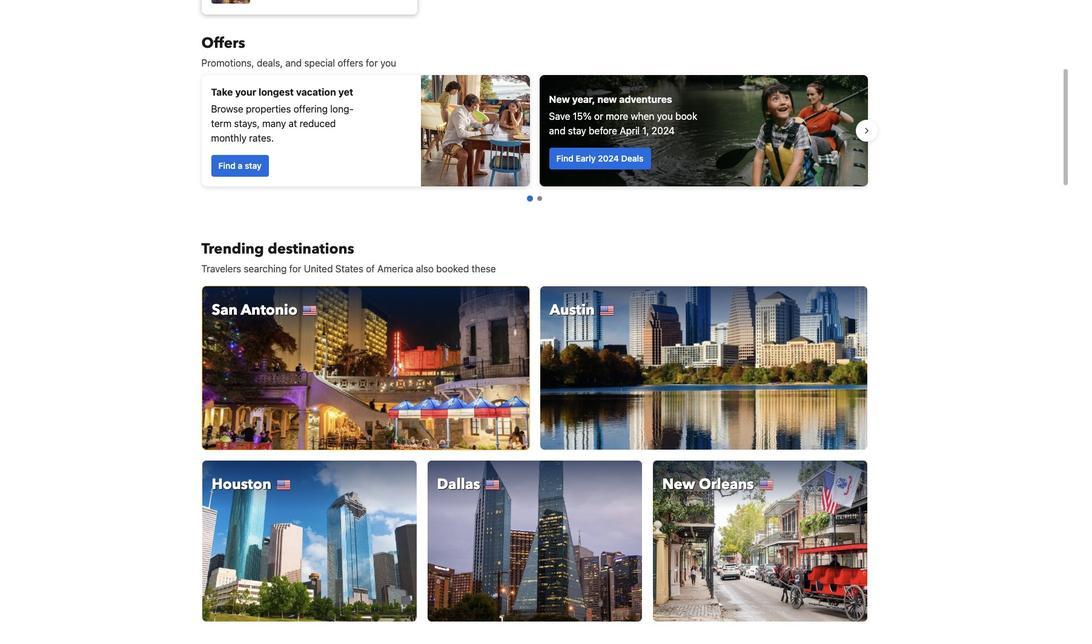 Task type: describe. For each thing, give the bounding box(es) containing it.
or
[[595, 111, 604, 122]]

deals
[[622, 153, 644, 164]]

2024 inside find early 2024 deals link
[[598, 153, 619, 164]]

main content containing offers
[[192, 33, 878, 628]]

at
[[289, 118, 297, 129]]

1,
[[643, 125, 649, 136]]

new orleans
[[663, 475, 754, 495]]

antonio
[[241, 301, 298, 321]]

trending
[[202, 239, 264, 259]]

adventures
[[620, 94, 673, 105]]

new
[[598, 94, 617, 105]]

searching
[[244, 264, 287, 275]]

austin link
[[540, 286, 868, 451]]

april
[[620, 125, 640, 136]]

take your longest vacation yet browse properties offering long- term stays, many at reduced monthly rates.
[[211, 87, 354, 144]]

find a stay link
[[211, 155, 269, 177]]

book
[[676, 111, 698, 122]]

term
[[211, 118, 232, 129]]

stay inside find a stay link
[[245, 161, 262, 171]]

early
[[576, 153, 596, 164]]

vacation
[[296, 87, 336, 98]]

rates.
[[249, 133, 274, 144]]

yet
[[339, 87, 353, 98]]

find a stay
[[218, 161, 262, 171]]

take
[[211, 87, 233, 98]]

new for new orleans
[[663, 475, 696, 495]]

san
[[212, 301, 238, 321]]

and inside the 'offers promotions, deals, and special offers for you'
[[286, 58, 302, 68]]

15%
[[573, 111, 592, 122]]

offering
[[294, 104, 328, 115]]

for inside trending destinations travelers searching for united states of america also booked these
[[289, 264, 302, 275]]

promotions,
[[202, 58, 254, 68]]

you inside 'new year, new adventures save 15% or more when you book and stay before april 1, 2024'
[[657, 111, 673, 122]]

these
[[472, 264, 496, 275]]

united
[[304, 264, 333, 275]]

orleans
[[699, 475, 754, 495]]

trending destinations travelers searching for united states of america also booked these
[[202, 239, 496, 275]]

find early 2024 deals
[[557, 153, 644, 164]]

many
[[262, 118, 286, 129]]

destinations
[[268, 239, 354, 259]]

offers promotions, deals, and special offers for you
[[202, 33, 397, 68]]

for inside the 'offers promotions, deals, and special offers for you'
[[366, 58, 378, 68]]

a young girl and woman kayak on a river image
[[540, 75, 868, 187]]

you inside the 'offers promotions, deals, and special offers for you'
[[381, 58, 397, 68]]

before
[[589, 125, 618, 136]]

your
[[235, 87, 256, 98]]

properties
[[246, 104, 291, 115]]

reduced
[[300, 118, 336, 129]]

also
[[416, 264, 434, 275]]

longest
[[259, 87, 294, 98]]

take your longest vacation yet image
[[421, 75, 530, 187]]

long-
[[330, 104, 354, 115]]

stay inside 'new year, new adventures save 15% or more when you book and stay before april 1, 2024'
[[568, 125, 587, 136]]

america
[[378, 264, 414, 275]]

region containing take your longest vacation yet
[[192, 70, 878, 192]]

travelers
[[202, 264, 241, 275]]

san antonio
[[212, 301, 298, 321]]

austin
[[550, 301, 595, 321]]



Task type: vqa. For each thing, say whether or not it's contained in the screenshot.
flights to the bottom
no



Task type: locate. For each thing, give the bounding box(es) containing it.
for right offers
[[366, 58, 378, 68]]

save
[[549, 111, 571, 122]]

stay down 15%
[[568, 125, 587, 136]]

0 vertical spatial you
[[381, 58, 397, 68]]

new year, new adventures save 15% or more when you book and stay before april 1, 2024
[[549, 94, 698, 136]]

0 vertical spatial for
[[366, 58, 378, 68]]

deals,
[[257, 58, 283, 68]]

when
[[631, 111, 655, 122]]

0 horizontal spatial new
[[549, 94, 570, 105]]

0 horizontal spatial 2024
[[598, 153, 619, 164]]

main content
[[192, 33, 878, 628]]

of
[[366, 264, 375, 275]]

dallas
[[437, 475, 481, 495]]

progress bar
[[527, 196, 542, 202]]

0 horizontal spatial you
[[381, 58, 397, 68]]

dallas link
[[427, 461, 643, 623]]

0 horizontal spatial and
[[286, 58, 302, 68]]

for left united
[[289, 264, 302, 275]]

new
[[549, 94, 570, 105], [663, 475, 696, 495]]

houston link
[[202, 461, 417, 623]]

monthly
[[211, 133, 247, 144]]

0 vertical spatial stay
[[568, 125, 587, 136]]

2024 right early
[[598, 153, 619, 164]]

for
[[366, 58, 378, 68], [289, 264, 302, 275]]

offers
[[338, 58, 363, 68]]

booked
[[437, 264, 469, 275]]

1 horizontal spatial for
[[366, 58, 378, 68]]

offers
[[202, 33, 245, 53]]

1 horizontal spatial new
[[663, 475, 696, 495]]

find
[[557, 153, 574, 164], [218, 161, 236, 171]]

san antonio link
[[202, 286, 530, 451]]

0 vertical spatial and
[[286, 58, 302, 68]]

1 horizontal spatial stay
[[568, 125, 587, 136]]

find early 2024 deals link
[[549, 148, 651, 170]]

stay right a
[[245, 161, 262, 171]]

and inside 'new year, new adventures save 15% or more when you book and stay before april 1, 2024'
[[549, 125, 566, 136]]

0 vertical spatial 2024
[[652, 125, 675, 136]]

1 vertical spatial new
[[663, 475, 696, 495]]

more
[[606, 111, 629, 122]]

you right offers
[[381, 58, 397, 68]]

1 horizontal spatial find
[[557, 153, 574, 164]]

find for browse properties offering long- term stays, many at reduced monthly rates.
[[218, 161, 236, 171]]

find for save 15% or more when you book and stay before april 1, 2024
[[557, 153, 574, 164]]

1 vertical spatial and
[[549, 125, 566, 136]]

1 vertical spatial you
[[657, 111, 673, 122]]

2024 inside 'new year, new adventures save 15% or more when you book and stay before april 1, 2024'
[[652, 125, 675, 136]]

new for new year, new adventures save 15% or more when you book and stay before april 1, 2024
[[549, 94, 570, 105]]

and down save
[[549, 125, 566, 136]]

and right "deals,"
[[286, 58, 302, 68]]

a
[[238, 161, 243, 171]]

find left early
[[557, 153, 574, 164]]

1 horizontal spatial 2024
[[652, 125, 675, 136]]

new inside 'new year, new adventures save 15% or more when you book and stay before april 1, 2024'
[[549, 94, 570, 105]]

0 horizontal spatial stay
[[245, 161, 262, 171]]

stay
[[568, 125, 587, 136], [245, 161, 262, 171]]

region
[[192, 70, 878, 192]]

1 vertical spatial 2024
[[598, 153, 619, 164]]

you left book
[[657, 111, 673, 122]]

new left orleans
[[663, 475, 696, 495]]

1 vertical spatial stay
[[245, 161, 262, 171]]

0 horizontal spatial for
[[289, 264, 302, 275]]

0 horizontal spatial find
[[218, 161, 236, 171]]

2024
[[652, 125, 675, 136], [598, 153, 619, 164]]

year,
[[573, 94, 596, 105]]

you
[[381, 58, 397, 68], [657, 111, 673, 122]]

1 horizontal spatial you
[[657, 111, 673, 122]]

stays,
[[234, 118, 260, 129]]

houston
[[212, 475, 272, 495]]

find left a
[[218, 161, 236, 171]]

1 vertical spatial for
[[289, 264, 302, 275]]

and
[[286, 58, 302, 68], [549, 125, 566, 136]]

new orleans link
[[652, 461, 868, 623]]

0 vertical spatial new
[[549, 94, 570, 105]]

1 horizontal spatial and
[[549, 125, 566, 136]]

new up save
[[549, 94, 570, 105]]

2024 right 1,
[[652, 125, 675, 136]]

states
[[336, 264, 364, 275]]

special
[[304, 58, 335, 68]]

browse
[[211, 104, 244, 115]]



